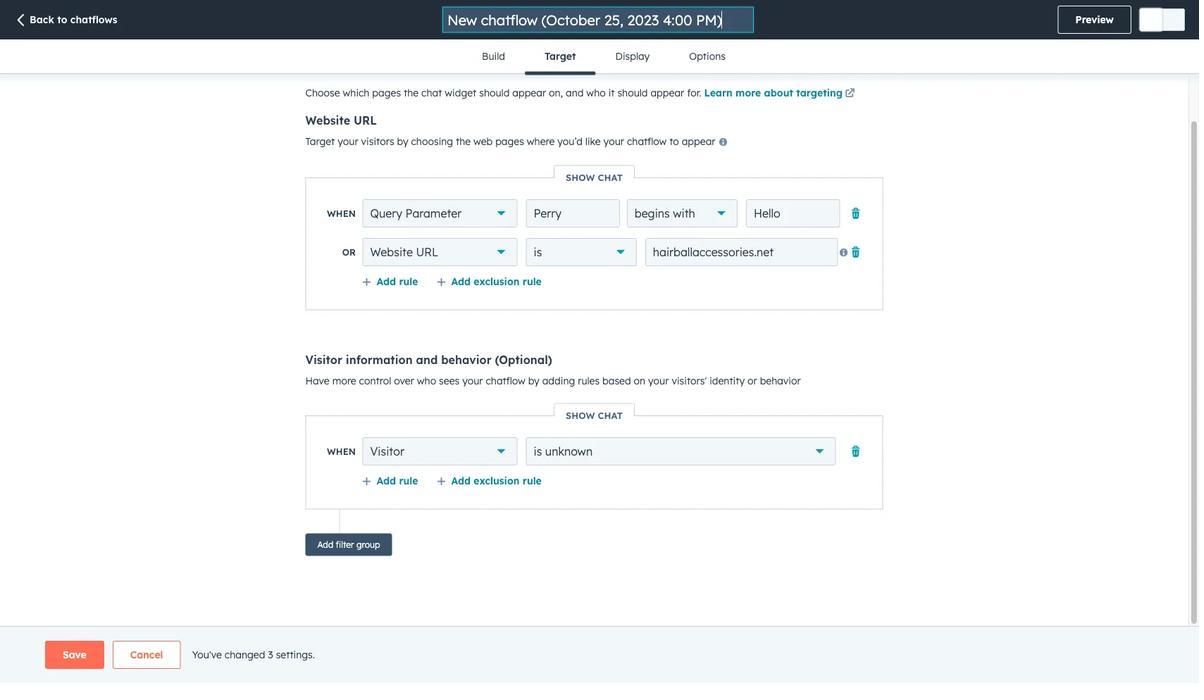 Task type: vqa. For each thing, say whether or not it's contained in the screenshot.
Users & Teams link
no



Task type: locate. For each thing, give the bounding box(es) containing it.
(optional)
[[495, 352, 552, 366]]

1 vertical spatial chat
[[598, 409, 623, 421]]

is down name text box
[[534, 245, 542, 259]]

0 vertical spatial by
[[397, 135, 408, 147]]

url inside website url "popup button"
[[416, 245, 438, 259]]

choose which pages the chat widget should appear on, and who it should appear for.
[[305, 86, 704, 98]]

1 vertical spatial show
[[566, 409, 595, 421]]

visitor
[[305, 352, 342, 366], [370, 444, 404, 458]]

0 vertical spatial add exclusion rule button
[[436, 275, 542, 287]]

preview button
[[1058, 6, 1131, 34]]

add rule
[[377, 275, 418, 287], [377, 474, 418, 486]]

1 vertical spatial add rule button
[[362, 474, 418, 487]]

0 horizontal spatial visitor
[[305, 352, 342, 366]]

2 add rule button from the top
[[362, 474, 418, 487]]

on,
[[549, 86, 563, 98]]

is
[[534, 245, 542, 259], [534, 444, 542, 458]]

show chat down "rules"
[[566, 409, 623, 421]]

0 vertical spatial add rule
[[377, 275, 418, 287]]

your
[[338, 135, 358, 147], [603, 135, 624, 147], [462, 374, 483, 386], [648, 374, 669, 386]]

visitors'
[[672, 374, 707, 386]]

begins with
[[635, 206, 695, 220]]

chat
[[598, 171, 623, 183], [598, 409, 623, 421]]

more
[[736, 86, 761, 98], [332, 374, 356, 386]]

1 vertical spatial when
[[327, 446, 356, 457]]

2 is from the top
[[534, 444, 542, 458]]

parameter
[[405, 206, 462, 220]]

widget
[[445, 86, 476, 98]]

build button
[[462, 39, 525, 73]]

the
[[404, 86, 419, 98], [456, 135, 471, 147]]

0 vertical spatial add rule button
[[362, 275, 418, 287]]

exclusion for second add exclusion rule button from the bottom
[[474, 275, 520, 287]]

by right visitors
[[397, 135, 408, 147]]

when
[[327, 207, 356, 219], [327, 446, 356, 457]]

link opens in a new window image inside learn more about targeting link
[[845, 88, 855, 98]]

group
[[356, 539, 380, 550]]

add rule button
[[362, 275, 418, 287], [362, 474, 418, 487]]

have more control over who sees your chatflow by adding rules based on your visitors' identity or behavior
[[305, 374, 801, 386]]

more right have
[[332, 374, 356, 386]]

website url
[[305, 113, 377, 127], [370, 245, 438, 259]]

visitor inside popup button
[[370, 444, 404, 458]]

save button
[[45, 641, 104, 669]]

behavior
[[441, 352, 492, 366], [760, 374, 801, 386]]

1 show from the top
[[566, 171, 595, 183]]

or
[[747, 374, 757, 386]]

1 show chat link from the top
[[554, 171, 634, 183]]

rule down visitor popup button
[[399, 474, 418, 486]]

target up the on,
[[545, 50, 576, 62]]

2 when from the top
[[327, 446, 356, 457]]

0 horizontal spatial target
[[305, 135, 335, 147]]

settings.
[[276, 649, 315, 661]]

identity
[[710, 374, 745, 386]]

0 vertical spatial and
[[566, 86, 584, 98]]

exclusion down visitor popup button
[[474, 474, 520, 486]]

add rule down visitor popup button
[[377, 474, 418, 486]]

1 vertical spatial exclusion
[[474, 474, 520, 486]]

add rule button for second add exclusion rule button from the bottom
[[362, 275, 418, 287]]

1 vertical spatial pages
[[495, 135, 524, 147]]

appear down for.
[[682, 135, 715, 147]]

more right learn
[[736, 86, 761, 98]]

1 vertical spatial to
[[669, 135, 679, 147]]

learn more about targeting link
[[704, 85, 857, 102]]

your right sees
[[462, 374, 483, 386]]

chat down like at the top of page
[[598, 171, 623, 183]]

pages right which at the left of page
[[372, 86, 401, 98]]

pages
[[372, 86, 401, 98], [495, 135, 524, 147]]

0 vertical spatial chat
[[598, 171, 623, 183]]

1 horizontal spatial website
[[370, 245, 413, 259]]

1 horizontal spatial by
[[528, 374, 539, 386]]

add exclusion rule down website url "popup button"
[[451, 275, 542, 287]]

add rule down website url "popup button"
[[377, 275, 418, 287]]

1 horizontal spatial should
[[617, 86, 648, 98]]

over
[[394, 374, 414, 386]]

0 horizontal spatial to
[[57, 13, 67, 26]]

target
[[545, 50, 576, 62], [305, 135, 335, 147]]

0 vertical spatial exclusion
[[474, 275, 520, 287]]

2 link opens in a new window image from the top
[[845, 88, 855, 98]]

rule down is popup button
[[523, 275, 542, 287]]

2 add rule from the top
[[377, 474, 418, 486]]

0 horizontal spatial chatflow
[[486, 374, 525, 386]]

1 is from the top
[[534, 245, 542, 259]]

is for is
[[534, 245, 542, 259]]

1 show chat from the top
[[566, 171, 623, 183]]

1 vertical spatial website
[[370, 245, 413, 259]]

None field
[[446, 10, 726, 29]]

build
[[482, 50, 505, 62]]

1 when from the top
[[327, 207, 356, 219]]

1 vertical spatial add rule
[[377, 474, 418, 486]]

1 vertical spatial url
[[416, 245, 438, 259]]

you'd
[[557, 135, 583, 147]]

1 vertical spatial website url
[[370, 245, 438, 259]]

chat down based
[[598, 409, 623, 421]]

add exclusion rule button
[[436, 275, 542, 287], [436, 474, 542, 487]]

show chat link for query parameter
[[554, 171, 634, 183]]

1 vertical spatial show chat
[[566, 409, 623, 421]]

is for is unknown
[[534, 444, 542, 458]]

behavior up sees
[[441, 352, 492, 366]]

1 horizontal spatial to
[[669, 135, 679, 147]]

and right information
[[416, 352, 438, 366]]

rule down website url "popup button"
[[399, 275, 418, 287]]

website url down which at the left of page
[[305, 113, 377, 127]]

save
[[63, 649, 86, 661]]

target inside button
[[545, 50, 576, 62]]

is left unknown
[[534, 444, 542, 458]]

0 horizontal spatial who
[[417, 374, 436, 386]]

url down parameter
[[416, 245, 438, 259]]

0 vertical spatial is
[[534, 245, 542, 259]]

the left the chat
[[404, 86, 419, 98]]

1 add rule button from the top
[[362, 275, 418, 287]]

add exclusion rule button down website url "popup button"
[[436, 275, 542, 287]]

1 vertical spatial who
[[417, 374, 436, 386]]

show chat
[[566, 171, 623, 183], [566, 409, 623, 421]]

0 vertical spatial visitor
[[305, 352, 342, 366]]

2 chat from the top
[[598, 409, 623, 421]]

who down "visitor information and  behavior (optional)"
[[417, 374, 436, 386]]

2 exclusion from the top
[[474, 474, 520, 486]]

chatflow
[[627, 135, 667, 147], [486, 374, 525, 386]]

and right the on,
[[566, 86, 584, 98]]

0 vertical spatial url
[[354, 113, 377, 127]]

add exclusion rule
[[451, 275, 542, 287], [451, 474, 542, 486]]

add for add rule button for second add exclusion rule button from the bottom
[[377, 275, 396, 287]]

chatflows
[[70, 13, 117, 26]]

1 horizontal spatial chatflow
[[627, 135, 667, 147]]

target for target your visitors by choosing the web pages where you'd like your chatflow to appear
[[305, 135, 335, 147]]

website down choose
[[305, 113, 350, 127]]

url
[[354, 113, 377, 127], [416, 245, 438, 259]]

learn more about targeting
[[704, 86, 843, 98]]

0 vertical spatial to
[[57, 13, 67, 26]]

0 vertical spatial behavior
[[441, 352, 492, 366]]

add for second add exclusion rule button add rule button
[[377, 474, 396, 486]]

2 show chat link from the top
[[554, 409, 634, 421]]

1 exclusion from the top
[[474, 275, 520, 287]]

target button
[[525, 39, 596, 75]]

1 add exclusion rule button from the top
[[436, 275, 542, 287]]

0 vertical spatial show chat link
[[554, 171, 634, 183]]

1 vertical spatial is
[[534, 444, 542, 458]]

display button
[[596, 39, 669, 73]]

0 vertical spatial more
[[736, 86, 761, 98]]

pages right web
[[495, 135, 524, 147]]

0 vertical spatial who
[[586, 86, 606, 98]]

0 vertical spatial chatflow
[[627, 135, 667, 147]]

add exclusion rule down visitor popup button
[[451, 474, 542, 486]]

0 vertical spatial when
[[327, 207, 356, 219]]

1 horizontal spatial url
[[416, 245, 438, 259]]

2 should from the left
[[617, 86, 648, 98]]

navigation
[[462, 39, 745, 75]]

website url down query parameter
[[370, 245, 438, 259]]

chat
[[421, 86, 442, 98]]

1 chat from the top
[[598, 171, 623, 183]]

show up name text box
[[566, 171, 595, 183]]

0 horizontal spatial behavior
[[441, 352, 492, 366]]

to
[[57, 13, 67, 26], [669, 135, 679, 147]]

website
[[305, 113, 350, 127], [370, 245, 413, 259]]

add rule button down website url "popup button"
[[362, 275, 418, 287]]

and
[[566, 86, 584, 98], [416, 352, 438, 366]]

the left web
[[456, 135, 471, 147]]

0 horizontal spatial more
[[332, 374, 356, 386]]

begins
[[635, 206, 670, 220]]

visitor button
[[362, 437, 517, 465]]

url up visitors
[[354, 113, 377, 127]]

rule
[[399, 275, 418, 287], [523, 275, 542, 287], [399, 474, 418, 486], [523, 474, 542, 486]]

show
[[566, 171, 595, 183], [566, 409, 595, 421]]

show chat link
[[554, 171, 634, 183], [554, 409, 634, 421]]

query parameter button
[[362, 199, 517, 227]]

chatflow down "(optional)"
[[486, 374, 525, 386]]

choosing
[[411, 135, 453, 147]]

by
[[397, 135, 408, 147], [528, 374, 539, 386]]

1 vertical spatial and
[[416, 352, 438, 366]]

target down choose
[[305, 135, 335, 147]]

0 vertical spatial add exclusion rule
[[451, 275, 542, 287]]

your left visitors
[[338, 135, 358, 147]]

1 vertical spatial target
[[305, 135, 335, 147]]

0 vertical spatial pages
[[372, 86, 401, 98]]

query
[[370, 206, 402, 220]]

it
[[608, 86, 615, 98]]

1 vertical spatial show chat link
[[554, 409, 634, 421]]

show chat for visitor
[[566, 409, 623, 421]]

1 vertical spatial the
[[456, 135, 471, 147]]

add for second add exclusion rule button
[[451, 474, 471, 486]]

Name text field
[[526, 199, 620, 227]]

0 horizontal spatial should
[[479, 86, 510, 98]]

visitor for visitor
[[370, 444, 404, 458]]

show down "rules"
[[566, 409, 595, 421]]

show chat link down "rules"
[[554, 409, 634, 421]]

appear left for.
[[651, 86, 684, 98]]

3
[[268, 649, 273, 661]]

add
[[377, 275, 396, 287], [451, 275, 471, 287], [377, 474, 396, 486], [451, 474, 471, 486], [317, 539, 333, 550]]

0 horizontal spatial the
[[404, 86, 419, 98]]

2 show from the top
[[566, 409, 595, 421]]

back
[[30, 13, 54, 26]]

behavior right "or"
[[760, 374, 801, 386]]

add rule button down visitor popup button
[[362, 474, 418, 487]]

add inside add filter group button
[[317, 539, 333, 550]]

1 horizontal spatial behavior
[[760, 374, 801, 386]]

1 vertical spatial more
[[332, 374, 356, 386]]

1 add exclusion rule from the top
[[451, 275, 542, 287]]

1 horizontal spatial target
[[545, 50, 576, 62]]

website url inside "popup button"
[[370, 245, 438, 259]]

0 horizontal spatial website
[[305, 113, 350, 127]]

1 vertical spatial add exclusion rule button
[[436, 474, 542, 487]]

chat for visitor
[[598, 409, 623, 421]]

who left it
[[586, 86, 606, 98]]

should right it
[[617, 86, 648, 98]]

1 vertical spatial add exclusion rule
[[451, 474, 542, 486]]

1 add rule from the top
[[377, 275, 418, 287]]

0 vertical spatial show chat
[[566, 171, 623, 183]]

1 vertical spatial chatflow
[[486, 374, 525, 386]]

about
[[764, 86, 793, 98]]

who
[[586, 86, 606, 98], [417, 374, 436, 386]]

targeting
[[796, 86, 843, 98]]

2 add exclusion rule from the top
[[451, 474, 542, 486]]

have
[[305, 374, 330, 386]]

exclusion down website url "popup button"
[[474, 275, 520, 287]]

add exclusion rule button down visitor popup button
[[436, 474, 542, 487]]

website down query
[[370, 245, 413, 259]]

should right widget
[[479, 86, 510, 98]]

1 horizontal spatial the
[[456, 135, 471, 147]]

0 vertical spatial target
[[545, 50, 576, 62]]

show chat for query parameter
[[566, 171, 623, 183]]

1 horizontal spatial visitor
[[370, 444, 404, 458]]

chat for query parameter
[[598, 171, 623, 183]]

show chat down like at the top of page
[[566, 171, 623, 183]]

begins with button
[[627, 199, 738, 227]]

0 horizontal spatial by
[[397, 135, 408, 147]]

1 vertical spatial visitor
[[370, 444, 404, 458]]

when for query parameter
[[327, 207, 356, 219]]

by down "(optional)"
[[528, 374, 539, 386]]

to inside button
[[57, 13, 67, 26]]

0 vertical spatial show
[[566, 171, 595, 183]]

2 show chat from the top
[[566, 409, 623, 421]]

you've changed 3 settings.
[[192, 649, 315, 661]]

query parameter
[[370, 206, 462, 220]]

cancel button
[[113, 641, 181, 669]]

appear
[[512, 86, 546, 98], [651, 86, 684, 98], [682, 135, 715, 147]]

show chat link down like at the top of page
[[554, 171, 634, 183]]

link opens in a new window image
[[845, 85, 855, 102], [845, 88, 855, 98]]

1 horizontal spatial more
[[736, 86, 761, 98]]

target for target
[[545, 50, 576, 62]]

0 horizontal spatial pages
[[372, 86, 401, 98]]

chatflow right like at the top of page
[[627, 135, 667, 147]]

exclusion
[[474, 275, 520, 287], [474, 474, 520, 486]]



Task type: describe. For each thing, give the bounding box(es) containing it.
visitor for visitor information and  behavior (optional)
[[305, 352, 342, 366]]

show for query parameter
[[566, 171, 595, 183]]

display
[[615, 50, 650, 62]]

options button
[[669, 39, 745, 73]]

rule down is unknown at the left
[[523, 474, 542, 486]]

add for second add exclusion rule button from the bottom
[[451, 275, 471, 287]]

1 horizontal spatial pages
[[495, 135, 524, 147]]

choose
[[305, 86, 340, 98]]

add filter group button
[[305, 533, 392, 556]]

sees
[[439, 374, 459, 386]]

appear left the on,
[[512, 86, 546, 98]]

web
[[473, 135, 493, 147]]

adding
[[542, 374, 575, 386]]

information
[[346, 352, 413, 366]]

1 vertical spatial by
[[528, 374, 539, 386]]

0 vertical spatial the
[[404, 86, 419, 98]]

show chat link for visitor
[[554, 409, 634, 421]]

visitors
[[361, 135, 394, 147]]

your right on
[[648, 374, 669, 386]]

yoursite.com text field
[[645, 238, 838, 266]]

filter
[[336, 539, 354, 550]]

show for visitor
[[566, 409, 595, 421]]

Value text field
[[746, 199, 840, 227]]

more for have
[[332, 374, 356, 386]]

on
[[634, 374, 645, 386]]

back to chatflows button
[[14, 13, 117, 28]]

add rule button for second add exclusion rule button
[[362, 474, 418, 487]]

changed
[[225, 649, 265, 661]]

or
[[342, 246, 356, 257]]

is button
[[526, 238, 637, 266]]

which
[[343, 86, 369, 98]]

with
[[673, 206, 695, 220]]

0 horizontal spatial url
[[354, 113, 377, 127]]

add rule for second add exclusion rule button add rule button
[[377, 474, 418, 486]]

is unknown button
[[526, 437, 836, 465]]

you've
[[192, 649, 222, 661]]

0 vertical spatial website url
[[305, 113, 377, 127]]

1 link opens in a new window image from the top
[[845, 85, 855, 102]]

cancel
[[130, 649, 163, 661]]

2 add exclusion rule button from the top
[[436, 474, 542, 487]]

your right like at the top of page
[[603, 135, 624, 147]]

exclusion for second add exclusion rule button
[[474, 474, 520, 486]]

learn
[[704, 86, 733, 98]]

for.
[[687, 86, 701, 98]]

where
[[527, 135, 555, 147]]

is unknown
[[534, 444, 593, 458]]

target your visitors by choosing the web pages where you'd like your chatflow to appear
[[305, 135, 718, 147]]

when for visitor
[[327, 446, 356, 457]]

1 should from the left
[[479, 86, 510, 98]]

control
[[359, 374, 391, 386]]

back to chatflows
[[30, 13, 117, 26]]

navigation containing build
[[462, 39, 745, 75]]

add rule for add rule button for second add exclusion rule button from the bottom
[[377, 275, 418, 287]]

website inside "popup button"
[[370, 245, 413, 259]]

preview
[[1075, 13, 1114, 26]]

0 vertical spatial website
[[305, 113, 350, 127]]

website url button
[[362, 238, 517, 266]]

1 horizontal spatial who
[[586, 86, 606, 98]]

0 horizontal spatial and
[[416, 352, 438, 366]]

visitor information and  behavior (optional)
[[305, 352, 552, 366]]

options
[[689, 50, 726, 62]]

unknown
[[545, 444, 593, 458]]

rules
[[578, 374, 600, 386]]

like
[[585, 135, 601, 147]]

add filter group
[[317, 539, 380, 550]]

based
[[602, 374, 631, 386]]

more for learn
[[736, 86, 761, 98]]

1 vertical spatial behavior
[[760, 374, 801, 386]]

1 horizontal spatial and
[[566, 86, 584, 98]]



